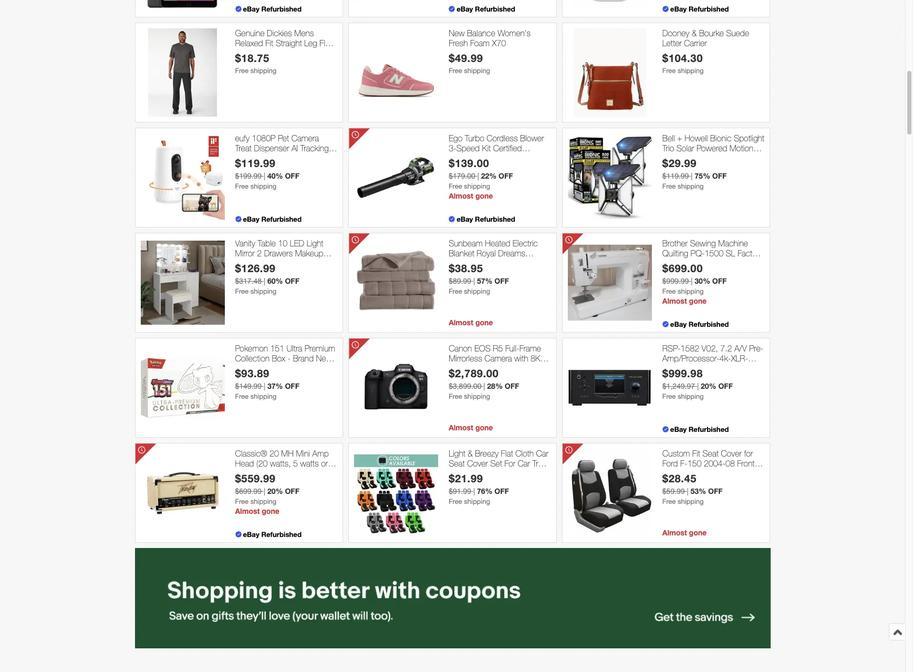 Task type: locate. For each thing, give the bounding box(es) containing it.
2004-
[[704, 459, 726, 468]]

r5
[[493, 344, 503, 353]]

refurbished
[[262, 5, 302, 13], [475, 5, 516, 13], [689, 5, 729, 13], [449, 154, 491, 163], [262, 215, 302, 223], [475, 215, 516, 223], [663, 259, 705, 268], [689, 320, 729, 328], [714, 364, 756, 373], [689, 425, 729, 434], [262, 530, 302, 539]]

shipping for $38.95
[[464, 288, 490, 296]]

leg
[[304, 38, 317, 48]]

free down $1,249.97
[[663, 393, 676, 401]]

shipping inside the $999.98 $1,249.97 | 20% off free shipping
[[678, 393, 704, 401]]

white
[[235, 269, 255, 278]]

off inside $2,789.00 $3,899.00 | 28% off free shipping
[[505, 382, 520, 391]]

shipping inside $93.89 $149.99 | 37% off free shipping
[[251, 393, 277, 401]]

5
[[293, 459, 298, 468]]

free inside $559.99 $699.99 | 20% off free shipping almost gone
[[235, 498, 249, 506]]

off for $126.99
[[285, 277, 300, 286]]

off for $28.45
[[709, 487, 723, 496]]

certified down cordless on the top of the page
[[494, 144, 522, 153]]

video(body
[[449, 364, 489, 373]]

0 vertical spatial certified
[[494, 144, 522, 153]]

electric
[[513, 239, 538, 248]]

| inside the $999.98 $1,249.97 | 20% off free shipping
[[698, 382, 699, 391]]

off inside $139.00 $179.00 | 22% off free shipping almost gone
[[499, 171, 513, 180]]

$28.45 $59.99 | 53% off free shipping
[[663, 472, 723, 506]]

frame
[[520, 344, 541, 353]]

| left 57%
[[474, 277, 475, 286]]

flat inside the light & breezy flat cloth car seat cover set for car truck suv van - full set
[[501, 449, 513, 458]]

20% inside $559.99 $699.99 | 20% off free shipping almost gone
[[268, 487, 283, 496]]

shipping down 57%
[[464, 288, 490, 296]]

car up truck
[[536, 449, 549, 458]]

flat inside 'genuine dickies mens relaxed fit straight leg flat front flex pant'
[[320, 38, 332, 48]]

$18.75 free shipping
[[235, 52, 277, 75]]

1 vertical spatial 20%
[[268, 487, 283, 496]]

| right $1,249.97
[[698, 382, 699, 391]]

| down $559.99
[[264, 487, 266, 496]]

$699.00 $999.99 | 30% off free shipping almost gone
[[663, 262, 727, 306]]

free for $699.00
[[663, 288, 676, 296]]

ebay refurbished
[[243, 5, 302, 13], [457, 5, 516, 13], [671, 5, 729, 13], [243, 215, 302, 223], [457, 215, 516, 223], [671, 320, 729, 328], [671, 425, 729, 434], [243, 530, 302, 539]]

1 vertical spatial -
[[482, 469, 485, 479]]

1 horizontal spatial $119.99
[[663, 172, 689, 180]]

off right 76%
[[495, 487, 509, 496]]

ebay down $699.99
[[243, 530, 260, 539]]

free down $149.99
[[235, 393, 249, 401]]

shipping down 22%
[[464, 183, 490, 190]]

ebay refurbished up custom
[[671, 425, 729, 434]]

almost up canon
[[449, 318, 474, 327]]

| for $126.99
[[264, 277, 266, 286]]

amp
[[313, 449, 329, 458]]

| inside $21.99 $91.99 | 76% off free shipping
[[474, 487, 475, 496]]

20% for $999.98
[[701, 382, 717, 391]]

1 horizontal spatial flat
[[501, 449, 513, 458]]

0 horizontal spatial &
[[468, 449, 473, 458]]

1 horizontal spatial 2
[[716, 154, 721, 163]]

off inside $38.95 $89.99 | 57% off free shipping
[[495, 277, 509, 286]]

machine
[[719, 239, 749, 248]]

refurbished inside brother sewing machine quilting pq-1500 sl  factory refurbished
[[663, 259, 705, 268]]

free down the $18.75
[[235, 67, 249, 75]]

1 vertical spatial 2
[[257, 249, 262, 258]]

light inside the light & breezy flat cloth car seat cover set for car truck suv van - full set
[[449, 449, 466, 458]]

watts
[[300, 459, 319, 468]]

free for $139.00
[[449, 183, 462, 190]]

- up 'sealed' on the left bottom of the page
[[288, 354, 291, 363]]

shipping down 76%
[[464, 498, 490, 506]]

free for $559.99
[[235, 498, 249, 506]]

20% for $559.99
[[268, 487, 283, 496]]

free for $93.89
[[235, 393, 249, 401]]

shipping for $21.99
[[464, 498, 490, 506]]

1 vertical spatial &
[[468, 449, 473, 458]]

off right the 28%
[[505, 382, 520, 391]]

| inside $139.00 $179.00 | 22% off free shipping almost gone
[[478, 172, 479, 180]]

free inside $21.99 $91.99 | 76% off free shipping
[[449, 498, 462, 506]]

ebay up the vanity
[[243, 215, 260, 223]]

shipping inside $28.45 $59.99 | 53% off free shipping
[[678, 498, 704, 506]]

1 vertical spatial almost gone
[[449, 423, 493, 432]]

0 horizontal spatial 2
[[257, 249, 262, 258]]

light up the makeup
[[307, 239, 324, 248]]

off
[[285, 171, 300, 180], [499, 171, 513, 180], [713, 171, 727, 180], [285, 277, 300, 286], [495, 277, 509, 286], [713, 277, 727, 286], [285, 382, 300, 391], [505, 382, 520, 391], [719, 382, 733, 391], [285, 487, 300, 496], [495, 487, 509, 496], [709, 487, 723, 496]]

| for $999.98
[[698, 382, 699, 391]]

| left 53%
[[687, 487, 689, 496]]

refurbished up 'heated'
[[475, 215, 516, 223]]

0 vertical spatial factory
[[738, 249, 764, 258]]

treat
[[235, 144, 252, 153]]

& inside dooney & bourke suede letter carrier $104.30 free shipping
[[692, 28, 697, 38]]

$119.99 inside the $29.99 $119.99 | 75% off free shipping
[[663, 172, 689, 180]]

shipping inside $139.00 $179.00 | 22% off free shipping almost gone
[[464, 183, 490, 190]]

off right 30%
[[713, 277, 727, 286]]

1 vertical spatial $119.99
[[663, 172, 689, 180]]

| left the 28%
[[484, 382, 485, 391]]

shipping inside the $29.99 $119.99 | 75% off free shipping
[[678, 183, 704, 190]]

60%
[[268, 277, 283, 286]]

free inside $28.45 $59.99 | 53% off free shipping
[[663, 498, 676, 506]]

truck
[[533, 459, 551, 468]]

$93.89
[[235, 367, 270, 380]]

0 vertical spatial 20%
[[701, 382, 717, 391]]

1 horizontal spatial fit
[[693, 449, 701, 458]]

| left 22%
[[478, 172, 479, 180]]

ebay up rsp- on the right bottom of the page
[[671, 320, 687, 328]]

| left 60%
[[264, 277, 266, 286]]

1 vertical spatial factory
[[251, 364, 276, 373]]

| inside $559.99 $699.99 | 20% off free shipping almost gone
[[264, 487, 266, 496]]

$119.99
[[235, 157, 276, 169], [663, 172, 689, 180]]

almost gone up "breezy"
[[449, 423, 493, 432]]

eufy
[[235, 133, 250, 143]]

for
[[745, 449, 754, 458]]

0 horizontal spatial certified
[[494, 144, 522, 153]]

0 vertical spatial front
[[235, 48, 253, 58]]

0 horizontal spatial $119.99
[[235, 157, 276, 169]]

shipping down the $18.75
[[251, 67, 277, 75]]

0 vertical spatial set
[[491, 459, 503, 468]]

| for $29.99
[[692, 172, 693, 180]]

free down $999.99
[[663, 288, 676, 296]]

almost
[[449, 191, 474, 200], [663, 297, 688, 306], [449, 318, 474, 327], [449, 423, 474, 432], [235, 507, 260, 516], [663, 528, 688, 537]]

free inside $126.99 $317.48 | 60% off free shipping
[[235, 288, 249, 296]]

free inside $93.89 $149.99 | 37% off free shipping
[[235, 393, 249, 401]]

vanity
[[235, 239, 255, 248]]

box
[[272, 354, 286, 363]]

shipping inside dooney & bourke suede letter carrier $104.30 free shipping
[[678, 67, 704, 75]]

quilting
[[663, 249, 689, 258]]

- left full
[[482, 469, 485, 479]]

off inside $21.99 $91.99 | 76% off free shipping
[[495, 487, 509, 496]]

+
[[678, 133, 683, 143]]

0 horizontal spatial fit
[[266, 38, 273, 48]]

28%
[[488, 382, 503, 391]]

cover inside custom fit seat cover for ford f-150 2004-08 front pair built-in seat gray
[[721, 449, 742, 458]]

brand
[[293, 354, 314, 363]]

almost down the $59.99
[[663, 528, 688, 537]]

| for $559.99
[[264, 487, 266, 496]]

1 vertical spatial camera
[[485, 354, 512, 363]]

| left the 75%
[[692, 172, 693, 180]]

1 vertical spatial car
[[518, 459, 531, 468]]

0 vertical spatial almost gone
[[449, 318, 493, 327]]

factory inside pokemon 151 ultra premium collection box - brand new and factory sealed
[[251, 364, 276, 373]]

free inside $119.99 $199.99 | 40% off free shipping
[[235, 183, 249, 190]]

$126.99 $317.48 | 60% off free shipping
[[235, 262, 300, 296]]

1 horizontal spatial &
[[692, 28, 697, 38]]

| inside $38.95 $89.99 | 57% off free shipping
[[474, 277, 475, 286]]

2 inside vanity table 10 led light mirror 2 drawers makeup dressing desk bedroom white
[[257, 249, 262, 258]]

led
[[290, 239, 305, 248]]

& up carrier
[[692, 28, 697, 38]]

0 vertical spatial light
[[307, 239, 324, 248]]

ebay refurbished up 1582
[[671, 320, 729, 328]]

1 vertical spatial light
[[449, 449, 466, 458]]

0 horizontal spatial -
[[288, 354, 291, 363]]

& for seat
[[468, 449, 473, 458]]

shipping down $3,899.00
[[464, 393, 490, 401]]

ebay up $1,249.97
[[663, 364, 680, 373]]

fit up flex
[[266, 38, 273, 48]]

0 horizontal spatial flat
[[320, 38, 332, 48]]

off inside the $999.98 $1,249.97 | 20% off free shipping
[[719, 382, 733, 391]]

shipping inside $119.99 $199.99 | 40% off free shipping
[[251, 183, 277, 190]]

shipping
[[251, 67, 277, 75], [464, 67, 490, 75], [678, 67, 704, 75], [251, 183, 277, 190], [464, 183, 490, 190], [678, 183, 704, 190], [251, 288, 277, 296], [464, 288, 490, 296], [678, 288, 704, 296], [251, 393, 277, 401], [464, 393, 490, 401], [678, 393, 704, 401], [251, 498, 277, 506], [464, 498, 490, 506], [678, 498, 704, 506]]

camera inside eufy 1080p pet camera treat dispenser ai tracking dogs cats monitoring 360° view
[[292, 133, 319, 143]]

car
[[536, 449, 549, 458], [518, 459, 531, 468]]

shipping down the 75%
[[678, 183, 704, 190]]

light inside vanity table 10 led light mirror 2 drawers makeup dressing desk bedroom white
[[307, 239, 324, 248]]

1 horizontal spatial camera
[[485, 354, 512, 363]]

refurbished up bourke
[[689, 5, 729, 13]]

new down premium
[[316, 354, 332, 363]]

turbo
[[465, 133, 485, 143]]

1 vertical spatial set
[[501, 469, 513, 479]]

shipping inside $699.00 $999.99 | 30% off free shipping almost gone
[[678, 288, 704, 296]]

off inside $119.99 $199.99 | 40% off free shipping
[[285, 171, 300, 180]]

custom fit seat cover for ford f-150 2004-08 front pair built-in seat gray link
[[663, 449, 765, 479]]

factory right sl
[[738, 249, 764, 258]]

off for $559.99
[[285, 487, 300, 496]]

front
[[235, 48, 253, 58], [738, 459, 755, 468]]

shipping down $1,249.97
[[678, 393, 704, 401]]

seat
[[703, 449, 719, 458], [449, 459, 465, 468], [704, 469, 720, 479]]

letter
[[663, 38, 682, 48]]

front inside 'genuine dickies mens relaxed fit straight leg flat front flex pant'
[[235, 48, 253, 58]]

almost down $999.99
[[663, 297, 688, 306]]

1 horizontal spatial 20%
[[701, 382, 717, 391]]

set down the for
[[501, 469, 513, 479]]

pokemon 151 ultra premium collection box - brand new and factory sealed
[[235, 344, 335, 373]]

20% down the rsp-1582 v02, 7.2 a/v pre- amp/processor-4k-xlr- ebay certified refurbished
[[701, 382, 717, 391]]

gone down $559.99
[[262, 507, 280, 516]]

ebay up balance
[[457, 5, 473, 13]]

0 horizontal spatial new
[[316, 354, 332, 363]]

57%
[[477, 277, 493, 286]]

$119.99 $199.99 | 40% off free shipping
[[235, 157, 300, 190]]

carrier
[[685, 38, 707, 48]]

refurbished down speed
[[449, 154, 491, 163]]

1 horizontal spatial light
[[449, 449, 466, 458]]

certified inside ego turbo cordless blower 3-speed kit certified refurbished
[[494, 144, 522, 153]]

$699.00
[[663, 262, 703, 275]]

1 vertical spatial certified
[[683, 364, 712, 373]]

fit inside custom fit seat cover for ford f-150 2004-08 front pair built-in seat gray
[[693, 449, 701, 458]]

refurbished up custom fit seat cover for ford f-150 2004-08 front pair built-in seat gray
[[689, 425, 729, 434]]

free for $28.45
[[663, 498, 676, 506]]

free down $49.99
[[449, 67, 462, 75]]

0 vertical spatial new
[[449, 28, 465, 38]]

almost inside $699.00 $999.99 | 30% off free shipping almost gone
[[663, 297, 688, 306]]

van
[[467, 469, 480, 479]]

almost gone for $38.95
[[449, 318, 493, 327]]

ebay refurbished up balance
[[457, 5, 516, 13]]

| inside $93.89 $149.99 | 37% off free shipping
[[264, 382, 266, 391]]

0 horizontal spatial factory
[[251, 364, 276, 373]]

1 horizontal spatial -
[[482, 469, 485, 479]]

20% inside the $999.98 $1,249.97 | 20% off free shipping
[[701, 382, 717, 391]]

off inside $93.89 $149.99 | 37% off free shipping
[[285, 382, 300, 391]]

shipping inside $38.95 $89.99 | 57% off free shipping
[[464, 288, 490, 296]]

new
[[449, 28, 465, 38], [316, 354, 332, 363]]

gone inside $699.00 $999.99 | 30% off free shipping almost gone
[[690, 297, 707, 306]]

shipping for $999.98
[[678, 393, 704, 401]]

free inside the $999.98 $1,249.97 | 20% off free shipping
[[663, 393, 676, 401]]

20% down output
[[268, 487, 283, 496]]

free inside $699.00 $999.99 | 30% off free shipping almost gone
[[663, 288, 676, 296]]

free inside $38.95 $89.99 | 57% off free shipping
[[449, 288, 462, 296]]

off inside $699.00 $999.99 | 30% off free shipping almost gone
[[713, 277, 727, 286]]

0 vertical spatial camera
[[292, 133, 319, 143]]

shipping inside $126.99 $317.48 | 60% off free shipping
[[251, 288, 277, 296]]

flat right leg in the left top of the page
[[320, 38, 332, 48]]

shipping inside $2,789.00 $3,899.00 | 28% off free shipping
[[464, 393, 490, 401]]

0 vertical spatial fit
[[266, 38, 273, 48]]

$29.99
[[663, 157, 697, 169]]

free inside the $29.99 $119.99 | 75% off free shipping
[[663, 183, 676, 190]]

almost gone down the $59.99
[[663, 528, 707, 537]]

off inside $126.99 $317.48 | 60% off free shipping
[[285, 277, 300, 286]]

free down the $59.99
[[663, 498, 676, 506]]

car down cloth
[[518, 459, 531, 468]]

free down '$179.00'
[[449, 183, 462, 190]]

& inside the light & breezy flat cloth car seat cover set for car truck suv van - full set
[[468, 449, 473, 458]]

shipping inside $559.99 $699.99 | 20% off free shipping almost gone
[[251, 498, 277, 506]]

shipping down 37%
[[251, 393, 277, 401]]

almost gone up canon
[[449, 318, 493, 327]]

0 horizontal spatial cover
[[467, 459, 488, 468]]

off for $2,789.00
[[505, 382, 520, 391]]

1 vertical spatial cover
[[467, 459, 488, 468]]

1 horizontal spatial cover
[[721, 449, 742, 458]]

30%
[[695, 277, 711, 286]]

camera up tracking
[[292, 133, 319, 143]]

shipping inside $21.99 $91.99 | 76% off free shipping
[[464, 498, 490, 506]]

1 horizontal spatial certified
[[683, 364, 712, 373]]

light & breezy flat cloth car seat cover set for car truck suv van - full set link
[[449, 449, 551, 479]]

light up suv
[[449, 449, 466, 458]]

flat up the for
[[501, 449, 513, 458]]

0 vertical spatial -
[[288, 354, 291, 363]]

dispenser
[[254, 144, 289, 153]]

almost gone for $2,789.00
[[449, 423, 493, 432]]

$91.99
[[449, 487, 472, 496]]

off right 37%
[[285, 382, 300, 391]]

0 vertical spatial car
[[536, 449, 549, 458]]

shipping inside the new balance women's fresh foam x70 $49.99 free shipping
[[464, 67, 490, 75]]

premium
[[305, 344, 335, 353]]

refurbished up dickies
[[262, 5, 302, 13]]

(20
[[256, 459, 268, 468]]

off right 57%
[[495, 277, 509, 286]]

1 vertical spatial fit
[[693, 449, 701, 458]]

| inside $2,789.00 $3,899.00 | 28% off free shipping
[[484, 382, 485, 391]]

shipping down 60%
[[251, 288, 277, 296]]

free inside $18.75 free shipping
[[235, 67, 249, 75]]

1 horizontal spatial front
[[738, 459, 755, 468]]

| inside $28.45 $59.99 | 53% off free shipping
[[687, 487, 689, 496]]

off right 60%
[[285, 277, 300, 286]]

| for $28.45
[[687, 487, 689, 496]]

0 vertical spatial &
[[692, 28, 697, 38]]

off inside the $29.99 $119.99 | 75% off free shipping
[[713, 171, 727, 180]]

gone inside $559.99 $699.99 | 20% off free shipping almost gone
[[262, 507, 280, 516]]

| left 37%
[[264, 382, 266, 391]]

camera inside canon eos r5 full-frame mirrorless camera with 8k video(body only)
[[485, 354, 512, 363]]

factory inside brother sewing machine quilting pq-1500 sl  factory refurbished
[[738, 249, 764, 258]]

full
[[488, 469, 499, 479]]

free inside $139.00 $179.00 | 22% off free shipping almost gone
[[449, 183, 462, 190]]

free for $2,789.00
[[449, 393, 462, 401]]

front down for
[[738, 459, 755, 468]]

$149.99
[[235, 382, 262, 391]]

$29.99 $119.99 | 75% off free shipping
[[663, 157, 727, 190]]

ebay up genuine
[[243, 5, 260, 13]]

0 vertical spatial 2
[[716, 154, 721, 163]]

factory down 'collection'
[[251, 364, 276, 373]]

$21.99 $91.99 | 76% off free shipping
[[449, 472, 509, 506]]

cats
[[256, 154, 273, 163]]

1 horizontal spatial car
[[536, 449, 549, 458]]

mens
[[295, 28, 314, 38]]

0 horizontal spatial camera
[[292, 133, 319, 143]]

free down $317.48
[[235, 288, 249, 296]]

0 horizontal spatial light
[[307, 239, 324, 248]]

off down 4k-
[[719, 382, 733, 391]]

off inside $559.99 $699.99 | 20% off free shipping almost gone
[[285, 487, 300, 496]]

off for $119.99
[[285, 171, 300, 180]]

shipping for $93.89
[[251, 393, 277, 401]]

free down $29.99
[[663, 183, 676, 190]]

| left 76%
[[474, 487, 475, 496]]

free inside dooney & bourke suede letter carrier $104.30 free shipping
[[663, 67, 676, 75]]

almost down $699.99
[[235, 507, 260, 516]]

off for $93.89
[[285, 382, 300, 391]]

fleece
[[476, 259, 499, 268]]

0 horizontal spatial front
[[235, 48, 253, 58]]

$126.99
[[235, 262, 276, 275]]

0 vertical spatial cover
[[721, 449, 742, 458]]

1 vertical spatial seat
[[449, 459, 465, 468]]

free down $3,899.00
[[449, 393, 462, 401]]

output
[[252, 469, 274, 479]]

camera down r5
[[485, 354, 512, 363]]

custom
[[663, 449, 690, 458]]

off inside $28.45 $59.99 | 53% off free shipping
[[709, 487, 723, 496]]

| inside $119.99 $199.99 | 40% off free shipping
[[264, 172, 266, 180]]

1 vertical spatial flat
[[501, 449, 513, 458]]

off for $699.00
[[713, 277, 727, 286]]

shipping for $559.99
[[251, 498, 277, 506]]

| inside $126.99 $317.48 | 60% off free shipping
[[264, 277, 266, 286]]

shipping down $104.30
[[678, 67, 704, 75]]

| for $699.00
[[692, 277, 693, 286]]

off down power) at the bottom of the page
[[285, 487, 300, 496]]

shipping down "40%"
[[251, 183, 277, 190]]

$559.99 $699.99 | 20% off free shipping almost gone
[[235, 472, 300, 516]]

dooney & bourke suede letter carrier $104.30 free shipping
[[663, 28, 750, 75]]

1 horizontal spatial new
[[449, 28, 465, 38]]

shopping is better with coupons save on gifts they'll love (your wallet will too). get the savings image
[[135, 548, 771, 649]]

0 vertical spatial $119.99
[[235, 157, 276, 169]]

kit
[[482, 144, 491, 153]]

2 vertical spatial almost gone
[[663, 528, 707, 537]]

-
[[288, 354, 291, 363], [482, 469, 485, 479]]

free inside $2,789.00 $3,899.00 | 28% off free shipping
[[449, 393, 462, 401]]

| inside $699.00 $999.99 | 30% off free shipping almost gone
[[692, 277, 693, 286]]

free down $91.99
[[449, 498, 462, 506]]

|
[[264, 172, 266, 180], [478, 172, 479, 180], [692, 172, 693, 180], [264, 277, 266, 286], [474, 277, 475, 286], [692, 277, 693, 286], [264, 382, 266, 391], [484, 382, 485, 391], [698, 382, 699, 391], [264, 487, 266, 496], [474, 487, 475, 496], [687, 487, 689, 496]]

new inside the new balance women's fresh foam x70 $49.99 free shipping
[[449, 28, 465, 38]]

shipping down $699.99
[[251, 498, 277, 506]]

1 vertical spatial front
[[738, 459, 755, 468]]

off right "40%"
[[285, 171, 300, 180]]

$139.00
[[449, 157, 490, 169]]

shipping down 30%
[[678, 288, 704, 296]]

1 horizontal spatial factory
[[738, 249, 764, 258]]

ultra
[[287, 344, 302, 353]]

0 horizontal spatial car
[[518, 459, 531, 468]]

1 vertical spatial new
[[316, 354, 332, 363]]

free down $699.99
[[235, 498, 249, 506]]

& for $104.30
[[692, 28, 697, 38]]

| left 30%
[[692, 277, 693, 286]]

0 vertical spatial flat
[[320, 38, 332, 48]]

eos
[[475, 344, 491, 353]]

off right 22%
[[499, 171, 513, 180]]

0 horizontal spatial 20%
[[268, 487, 283, 496]]

almost down '$179.00'
[[449, 191, 474, 200]]

| inside the $29.99 $119.99 | 75% off free shipping
[[692, 172, 693, 180]]

for
[[505, 459, 516, 468]]

set up full
[[491, 459, 503, 468]]

ebay inside the rsp-1582 v02, 7.2 a/v pre- amp/processor-4k-xlr- ebay certified refurbished
[[663, 364, 680, 373]]

& left "breezy"
[[468, 449, 473, 458]]

dreams
[[499, 249, 526, 258]]

| for $93.89
[[264, 382, 266, 391]]

mirrorless
[[449, 354, 483, 363]]

gone inside $139.00 $179.00 | 22% off free shipping almost gone
[[476, 191, 493, 200]]

canon
[[449, 344, 472, 353]]

$18.75
[[235, 52, 270, 64]]

and
[[235, 364, 249, 373]]

custom fit seat cover for ford f-150 2004-08 front pair built-in seat gray
[[663, 449, 755, 479]]



Task type: describe. For each thing, give the bounding box(es) containing it.
| for $2,789.00
[[484, 382, 485, 391]]

$317.48
[[235, 277, 262, 286]]

shipping for $2,789.00
[[464, 393, 490, 401]]

22%
[[481, 171, 497, 180]]

flex
[[255, 48, 269, 58]]

genuine
[[235, 28, 265, 38]]

2 inside "bell + howell bionic spotlight trio solar powered motion sensor lights- 2 pack"
[[716, 154, 721, 163]]

75%
[[695, 171, 711, 180]]

shipping for $126.99
[[251, 288, 277, 296]]

sl
[[726, 249, 736, 258]]

solar
[[677, 144, 695, 153]]

classic®
[[235, 449, 267, 458]]

$2,789.00
[[449, 367, 499, 380]]

trio
[[663, 144, 675, 153]]

shipping inside $18.75 free shipping
[[251, 67, 277, 75]]

almost down $3,899.00
[[449, 423, 474, 432]]

new balance women's fresh foam x70 $49.99 free shipping
[[449, 28, 531, 75]]

twin
[[501, 259, 517, 268]]

refurbished up 10
[[262, 215, 302, 223]]

shipping for $29.99
[[678, 183, 704, 190]]

free for $126.99
[[235, 288, 249, 296]]

| for $119.99
[[264, 172, 266, 180]]

sealed
[[279, 364, 303, 373]]

balance
[[467, 28, 496, 38]]

almost inside $559.99 $699.99 | 20% off free shipping almost gone
[[235, 507, 260, 516]]

classic® 20 mh mini amp head (20 watts, 5 watts or 1 watt output power)
[[235, 449, 335, 479]]

refurbished up balance
[[475, 5, 516, 13]]

4k-
[[720, 354, 732, 363]]

free for $21.99
[[449, 498, 462, 506]]

$3,899.00
[[449, 382, 482, 391]]

free for $29.99
[[663, 183, 676, 190]]

desk
[[268, 259, 286, 268]]

suv
[[449, 469, 465, 479]]

2 vertical spatial seat
[[704, 469, 720, 479]]

20
[[270, 449, 279, 458]]

certified inside the rsp-1582 v02, 7.2 a/v pre- amp/processor-4k-xlr- ebay certified refurbished
[[683, 364, 712, 373]]

37%
[[268, 382, 283, 391]]

seat inside the light & breezy flat cloth car seat cover set for car truck suv van - full set
[[449, 459, 465, 468]]

quilted
[[449, 259, 474, 268]]

$104.30
[[663, 52, 703, 64]]

bedroom
[[288, 259, 321, 268]]

brother sewing machine quilting pq-1500 sl  factory refurbished
[[663, 239, 764, 268]]

bell
[[663, 133, 675, 143]]

- inside pokemon 151 ultra premium collection box - brand new and factory sealed
[[288, 354, 291, 363]]

foam
[[471, 38, 490, 48]]

off for $999.98
[[719, 382, 733, 391]]

pokemon
[[235, 344, 268, 353]]

refurbished down $559.99 $699.99 | 20% off free shipping almost gone
[[262, 530, 302, 539]]

refurbished inside the rsp-1582 v02, 7.2 a/v pre- amp/processor-4k-xlr- ebay certified refurbished
[[714, 364, 756, 373]]

fit inside 'genuine dickies mens relaxed fit straight leg flat front flex pant'
[[266, 38, 273, 48]]

pq-
[[691, 249, 705, 258]]

$59.99
[[663, 487, 685, 496]]

pant
[[271, 48, 287, 58]]

in
[[696, 469, 701, 479]]

cover inside the light & breezy flat cloth car seat cover set for car truck suv van - full set
[[467, 459, 488, 468]]

ebay refurbished down $559.99 $699.99 | 20% off free shipping almost gone
[[243, 530, 302, 539]]

suede
[[727, 28, 750, 38]]

$49.99
[[449, 52, 483, 64]]

shipping for $139.00
[[464, 183, 490, 190]]

ebay refurbished up 'heated'
[[457, 215, 516, 223]]

shipping for $699.00
[[678, 288, 704, 296]]

ebay refurbished up dickies
[[243, 5, 302, 13]]

| for $139.00
[[478, 172, 479, 180]]

sunbeam
[[449, 239, 483, 248]]

new inside pokemon 151 ultra premium collection box - brand new and factory sealed
[[316, 354, 332, 363]]

new balance women's fresh foam x70 link
[[449, 28, 551, 48]]

bell + howell bionic spotlight trio solar powered motion sensor lights- 2 pack link
[[663, 133, 765, 163]]

blower
[[521, 133, 544, 143]]

8k
[[531, 354, 541, 363]]

1582
[[681, 344, 700, 353]]

| for $38.95
[[474, 277, 475, 286]]

$559.99
[[235, 472, 276, 485]]

0 vertical spatial seat
[[703, 449, 719, 458]]

ebay up custom
[[671, 425, 687, 434]]

heated
[[485, 239, 511, 248]]

pre-
[[750, 344, 764, 353]]

rsp-1582 v02, 7.2 a/v pre- amp/processor-4k-xlr- ebay certified refurbished link
[[663, 344, 765, 373]]

classic® 20 mh mini amp head (20 watts, 5 watts or 1 watt output power) link
[[235, 449, 338, 479]]

relaxed
[[235, 38, 263, 48]]

mirror
[[235, 249, 255, 258]]

vanity table 10 led light mirror 2 drawers makeup dressing desk bedroom white
[[235, 239, 324, 278]]

monitoring
[[275, 154, 311, 163]]

almost inside $139.00 $179.00 | 22% off free shipping almost gone
[[449, 191, 474, 200]]

straight
[[276, 38, 302, 48]]

gone up eos
[[476, 318, 493, 327]]

vanity table 10 led light mirror 2 drawers makeup dressing desk bedroom white link
[[235, 239, 338, 278]]

151
[[270, 344, 285, 353]]

gone up "breezy"
[[476, 423, 493, 432]]

ebay refurbished up bourke
[[671, 5, 729, 13]]

free for $38.95
[[449, 288, 462, 296]]

off for $29.99
[[713, 171, 727, 180]]

40%
[[268, 171, 283, 180]]

almost gone for $28.45
[[663, 528, 707, 537]]

shipping for $28.45
[[678, 498, 704, 506]]

| for $21.99
[[474, 487, 475, 496]]

free for $999.98
[[663, 393, 676, 401]]

$89.99
[[449, 277, 472, 286]]

pack
[[723, 154, 740, 163]]

refurbished inside ego turbo cordless blower 3-speed kit certified refurbished
[[449, 154, 491, 163]]

blanket
[[449, 249, 475, 258]]

off for $38.95
[[495, 277, 509, 286]]

$119.99 inside $119.99 $199.99 | 40% off free shipping
[[235, 157, 276, 169]]

free inside the new balance women's fresh foam x70 $49.99 free shipping
[[449, 67, 462, 75]]

power)
[[277, 469, 301, 479]]

refurbished up v02,
[[689, 320, 729, 328]]

360°
[[314, 154, 331, 163]]

v02,
[[702, 344, 719, 353]]

ebay up "sunbeam"
[[457, 215, 473, 223]]

collection
[[235, 354, 270, 363]]

view
[[235, 164, 252, 173]]

shipping for $119.99
[[251, 183, 277, 190]]

$93.89 $149.99 | 37% off free shipping
[[235, 367, 300, 401]]

women's
[[498, 28, 531, 38]]

sunbeam heated electric blanket royal dreams quilted fleece twin mushroom beige link
[[449, 239, 551, 278]]

eufy 1080p pet camera treat dispenser ai tracking dogs cats monitoring 360° view
[[235, 133, 331, 173]]

150
[[688, 459, 702, 468]]

howell
[[685, 133, 708, 143]]

ebay up dooney
[[671, 5, 687, 13]]

1080p
[[252, 133, 276, 143]]

ego
[[449, 133, 463, 143]]

built-
[[678, 469, 696, 479]]

off for $21.99
[[495, 487, 509, 496]]

53%
[[691, 487, 707, 496]]

front inside custom fit seat cover for ford f-150 2004-08 front pair built-in seat gray
[[738, 459, 755, 468]]

ebay refurbished up table
[[243, 215, 302, 223]]

off for $139.00
[[499, 171, 513, 180]]

free for $119.99
[[235, 183, 249, 190]]

gone down 53%
[[690, 528, 707, 537]]

- inside the light & breezy flat cloth car seat cover set for car truck suv van - full set
[[482, 469, 485, 479]]



Task type: vqa. For each thing, say whether or not it's contained in the screenshot.


